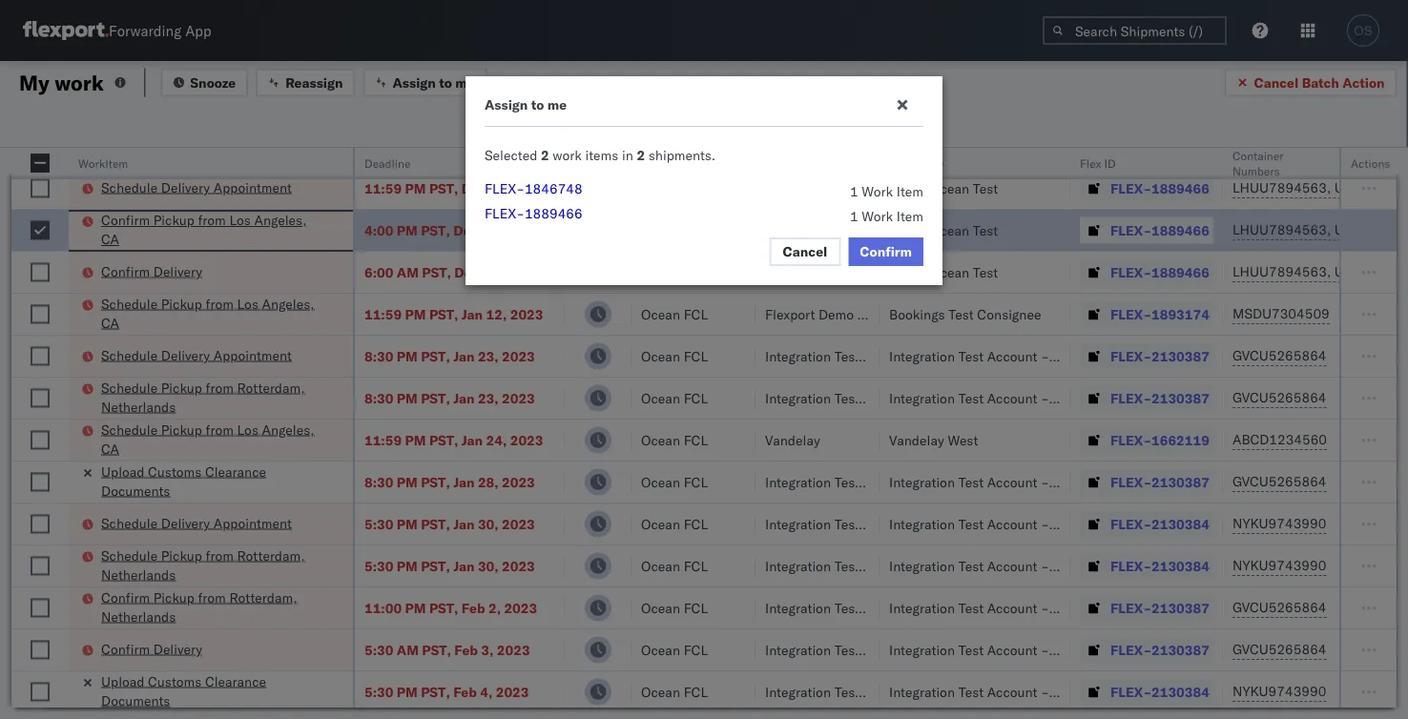 Task type: describe. For each thing, give the bounding box(es) containing it.
batch
[[1302, 74, 1339, 91]]

4 fcl from the top
[[684, 390, 708, 406]]

confirm delivery button for 5:30 am pst, feb 3, 2023
[[101, 640, 202, 661]]

work for flex-1846748
[[862, 183, 893, 200]]

mode button
[[632, 152, 736, 171]]

dec up 11:59 pm pst, jan 12, 2023
[[454, 264, 479, 280]]

2 maeu94 from the top
[[1357, 390, 1408, 406]]

2023 right the 2,
[[504, 600, 537, 616]]

4 integration from the top
[[889, 516, 955, 532]]

flex-1889466 for schedule pickup from los angeles, ca
[[1110, 138, 1209, 155]]

6 integration test account - karl lagerfeld from the top
[[889, 600, 1137, 616]]

1 horizontal spatial assign to me
[[485, 96, 567, 113]]

assign to me button
[[363, 68, 487, 97]]

consignee for bookings test consignee
[[977, 306, 1041, 322]]

2 2 from the left
[[637, 147, 645, 164]]

2023 right 28,
[[502, 474, 535, 490]]

30, for schedule delivery appointment
[[478, 516, 499, 532]]

schedule delivery appointment for 11:59
[[101, 179, 292, 196]]

os button
[[1341, 9, 1385, 52]]

from for 11:59 pm pst, jan 12, 2023
[[206, 295, 234, 312]]

los for 11:59 pm pst, jan 12, 2023
[[237, 295, 258, 312]]

1 2130387 from the top
[[1152, 348, 1209, 364]]

2 schedule delivery appointment from the top
[[101, 347, 292, 363]]

8 account from the top
[[987, 684, 1037, 700]]

feb for 4,
[[453, 684, 477, 700]]

2 gvcu5265864 from the top
[[1233, 389, 1327, 406]]

6:00
[[364, 264, 393, 280]]

flex-1889466 for schedule delivery appointment
[[1110, 180, 1209, 197]]

from for 11:59 pm pst, jan 24, 2023
[[206, 421, 234, 438]]

0 horizontal spatial work
[[55, 69, 104, 95]]

pickup for 11:59 pm pst, jan 24, 2023
[[161, 421, 202, 438]]

reassign button
[[256, 68, 355, 97]]

flex-2130384 for schedule pickup from rotterdam, netherlands
[[1110, 558, 1209, 574]]

pickup for 11:00 pm pst, feb 2, 2023
[[153, 589, 194, 606]]

pm up 11:00
[[397, 558, 418, 574]]

4 ocean fcl from the top
[[641, 390, 708, 406]]

consignee button
[[880, 152, 1051, 171]]

1 account from the top
[[987, 348, 1037, 364]]

pm down 8:30 pm pst, jan 28, 2023
[[397, 516, 418, 532]]

selected 2 work items in 2 shipments.
[[485, 147, 716, 164]]

pm down 5:30 am pst, feb 3, 2023
[[397, 684, 418, 700]]

5 integration from the top
[[889, 558, 955, 574]]

24, for 2022
[[483, 264, 503, 280]]

pst, down "6:00 am pst, dec 24, 2022" at the left
[[429, 306, 458, 322]]

4 lhuu7894563, from the top
[[1233, 263, 1331, 280]]

upload for 8:30
[[101, 463, 144, 480]]

flex-1889466 link
[[485, 205, 583, 226]]

3 nyku9743990 from the top
[[1233, 683, 1326, 700]]

1 5:30 from the top
[[364, 516, 393, 532]]

delivery for 5:30 am pst, feb 3, 2023
[[153, 641, 202, 657]]

8 karl from the top
[[1053, 684, 1077, 700]]

1 flex-2130387 from the top
[[1110, 348, 1209, 364]]

7 resize handle column header from the left
[[1047, 148, 1070, 719]]

10 ocean fcl from the top
[[641, 642, 708, 658]]

documents for 8:30 pm pst, jan 28, 2023
[[101, 482, 170, 499]]

7 lagerfeld from the top
[[1081, 642, 1137, 658]]

4 karl from the top
[[1053, 516, 1077, 532]]

1 vertical spatial to
[[531, 96, 544, 113]]

schedule for schedule pickup from los angeles, ca link corresponding to 11:59 pm pst, dec 13, 2022
[[101, 127, 158, 144]]

5 ocean fcl from the top
[[641, 432, 708, 448]]

2022 for schedule delivery appointment
[[514, 180, 547, 197]]

assign inside button
[[393, 74, 436, 91]]

flex id button
[[1070, 152, 1204, 171]]

schedule delivery appointment button for 11:59 pm pst, dec 13, 2022
[[101, 178, 292, 199]]

Search Shipments (/) text field
[[1043, 16, 1227, 45]]

reassign
[[285, 74, 343, 91]]

3 integration test account - karl lagerfeld from the top
[[889, 474, 1137, 490]]

2 ocean fcl from the top
[[641, 306, 708, 322]]

4 5:30 from the top
[[364, 684, 393, 700]]

pst, down 8:30 pm pst, jan 28, 2023
[[421, 516, 450, 532]]

2 8:30 from the top
[[364, 390, 393, 406]]

flex
[[1080, 156, 1101, 170]]

3,
[[481, 642, 494, 658]]

flexport demo consignee
[[765, 306, 921, 322]]

1846748
[[525, 180, 583, 197]]

pm down deadline
[[405, 180, 426, 197]]

jan for schedule pickup from rotterdam, netherlands link related to 8:30
[[453, 390, 475, 406]]

8 integration test account - karl lagerfeld from the top
[[889, 684, 1137, 700]]

actions
[[1351, 156, 1390, 170]]

upload customs clearance documents for 8:30 pm pst, jan 28, 2023
[[101, 463, 266, 499]]

flexport. image
[[23, 21, 109, 40]]

flex-1893174
[[1110, 306, 1209, 322]]

confirm pickup from rotterdam, netherlands
[[101, 589, 297, 625]]

pm right 11:00
[[405, 600, 426, 616]]

ca for 11:59 pm pst, jan 12, 2023
[[101, 314, 119, 331]]

in
[[622, 147, 633, 164]]

1 karl from the top
[[1053, 348, 1077, 364]]

8:30 pm pst, jan 28, 2023
[[364, 474, 535, 490]]

4 uetu52384 from the top
[[1334, 263, 1408, 280]]

vandelay for vandelay
[[765, 432, 820, 448]]

1 vertical spatial work
[[553, 147, 582, 164]]

netherlands for 8:30 pm pst, jan 23, 2023
[[101, 398, 176, 415]]

app
[[185, 21, 211, 40]]

5:30 am pst, feb 3, 2023
[[364, 642, 530, 658]]

5:30 pm pst, jan 30, 2023 for schedule pickup from rotterdam, netherlands
[[364, 558, 535, 574]]

schedule pickup from los angeles, ca link for 11:59 pm pst, jan 24, 2023
[[101, 420, 328, 458]]

lhuu7894563, uetu52384 for confirm pickup from los angeles, ca
[[1233, 221, 1408, 238]]

zimu304 for schedule delivery appointment
[[1357, 516, 1408, 532]]

pst, down 5:30 am pst, feb 3, 2023
[[421, 684, 450, 700]]

8 integration from the top
[[889, 684, 955, 700]]

1889466 for schedule delivery appointment
[[1152, 180, 1209, 197]]

schedule for 11:59 pm pst, jan 24, 2023 schedule pickup from los angeles, ca link
[[101, 421, 158, 438]]

mbl/maw button
[[1347, 152, 1408, 171]]

flex-1846748 link
[[485, 180, 583, 201]]

cancel batch action
[[1254, 74, 1385, 91]]

flex id
[[1080, 156, 1116, 170]]

5 karl from the top
[[1053, 558, 1077, 574]]

3 zimu304 from the top
[[1357, 684, 1408, 700]]

items
[[585, 147, 618, 164]]

pst, down assign to me button
[[429, 138, 458, 155]]

schedule pickup from rotterdam, netherlands link for 5:30
[[101, 546, 328, 584]]

confirm for 6:00 am pst, dec 24, 2022 confirm delivery button
[[101, 263, 150, 280]]

confirm for confirm pickup from rotterdam, netherlands button
[[101, 589, 150, 606]]

7 integration test account - karl lagerfeld from the top
[[889, 642, 1137, 658]]

confirm delivery link for 5:30 am pst, feb 3, 2023
[[101, 640, 202, 659]]

los for 4:00 pm pst, dec 23, 2022
[[229, 212, 251, 228]]

11:59 for bosch ocean test
[[364, 180, 402, 197]]

4:00
[[364, 222, 393, 238]]

item for flex-1846748
[[897, 183, 923, 200]]

my
[[19, 69, 49, 95]]

3 8:30 from the top
[[364, 474, 393, 490]]

5:30 pm pst, jan 30, 2023 for schedule delivery appointment
[[364, 516, 535, 532]]

clearance for 8:30 pm pst, jan 28, 2023
[[205, 463, 266, 480]]

rotterdam, for 11:00 pm pst, feb 2, 2023
[[229, 589, 297, 606]]

1 for 1846748
[[850, 183, 858, 200]]

abcd1234560
[[1233, 431, 1327, 448]]

9 fcl from the top
[[684, 600, 708, 616]]

1 ocean fcl from the top
[[641, 138, 708, 155]]

id
[[1104, 156, 1116, 170]]

delivery for 6:00 am pst, dec 24, 2022
[[153, 263, 202, 280]]

schedule pickup from rotterdam, netherlands button for 5:30 pm pst, jan 30, 2023
[[101, 546, 328, 586]]

7 ocean fcl from the top
[[641, 516, 708, 532]]

los for 11:59 pm pst, dec 13, 2022
[[237, 127, 258, 144]]

lhuu7894563, uetu52384 for schedule pickup from los angeles, ca
[[1233, 137, 1408, 154]]

lhuu7894563, for schedule pickup from los angeles, ca
[[1233, 137, 1331, 154]]

jan left 28,
[[453, 474, 475, 490]]

3 integration from the top
[[889, 474, 955, 490]]

schedule pickup from rotterdam, netherlands link for 8:30
[[101, 378, 328, 416]]

1 8:30 from the top
[[364, 348, 393, 364]]

schedule for second the schedule delivery appointment link from the top of the page
[[101, 347, 158, 363]]

1 gvcu5265864 from the top
[[1233, 347, 1327, 364]]

confirm pickup from rotterdam, netherlands link
[[101, 588, 328, 626]]

my work
[[19, 69, 104, 95]]

deadline button
[[355, 152, 546, 171]]

nyku9743990 for schedule delivery appointment
[[1233, 515, 1326, 532]]

23, for confirm pickup from los angeles, ca
[[482, 222, 502, 238]]

consignee for flexport demo consignee
[[857, 306, 921, 322]]

10 fcl from the top
[[684, 642, 708, 658]]

28,
[[478, 474, 499, 490]]

3 gvcu5265864 from the top
[[1233, 473, 1327, 490]]

24, for 2023
[[486, 432, 507, 448]]

assign to me inside button
[[393, 74, 475, 91]]

workitem button
[[69, 152, 334, 171]]

bookings test consignee
[[889, 306, 1041, 322]]

lhuu7894563, for confirm pickup from los angeles, ca
[[1233, 221, 1331, 238]]

pst, up 8:30 pm pst, jan 28, 2023
[[429, 432, 458, 448]]

maeu97
[[1357, 306, 1408, 322]]

11:59 for vandelay
[[364, 432, 402, 448]]

30, for schedule pickup from rotterdam, netherlands
[[478, 558, 499, 574]]

schedule for schedule pickup from rotterdam, netherlands link related to 8:30
[[101, 379, 158, 396]]

schedule delivery appointment link for 5:30 pm pst, jan 30, 2023
[[101, 514, 292, 533]]

ca for 11:59 pm pst, jan 24, 2023
[[101, 440, 119, 457]]

cancel batch action button
[[1224, 68, 1397, 97]]

forwarding app link
[[23, 21, 211, 40]]

pm up 11:59 pm pst, jan 24, 2023
[[397, 390, 418, 406]]

1 vertical spatial 23,
[[478, 348, 499, 364]]

5 account from the top
[[987, 558, 1037, 574]]

2 integration test account - karl lagerfeld from the top
[[889, 390, 1137, 406]]

1 maeu94 from the top
[[1357, 348, 1408, 364]]

11 ocean fcl from the top
[[641, 684, 708, 700]]

12,
[[486, 306, 507, 322]]

5 2130387 from the top
[[1152, 642, 1209, 658]]

pst, up 11:59 pm pst, jan 24, 2023
[[421, 390, 450, 406]]

2 lagerfeld from the top
[[1081, 390, 1137, 406]]

schedule pickup from los angeles, ca button for 11:59 pm pst, jan 12, 2023
[[101, 294, 328, 334]]

3 fcl from the top
[[684, 348, 708, 364]]

from for 8:30 pm pst, jan 23, 2023
[[206, 379, 234, 396]]

schedule pickup from los angeles, ca button for 11:59 pm pst, jan 24, 2023
[[101, 420, 328, 460]]

7 integration from the top
[[889, 642, 955, 658]]

4 flex-2130387 from the top
[[1110, 600, 1209, 616]]

rotterdam, for 5:30 pm pst, jan 30, 2023
[[237, 547, 305, 564]]

confirm pickup from los angeles, ca link
[[101, 211, 328, 249]]

6 fcl from the top
[[684, 474, 708, 490]]

schedule pickup from los angeles, ca link for 11:59 pm pst, jan 12, 2023
[[101, 294, 328, 332]]

3 flex-2130387 from the top
[[1110, 474, 1209, 490]]

6 lagerfeld from the top
[[1081, 600, 1137, 616]]

2130384 for schedule delivery appointment
[[1152, 516, 1209, 532]]

3 account from the top
[[987, 474, 1037, 490]]

2 karl from the top
[[1053, 390, 1077, 406]]

8 resize handle column header from the left
[[1200, 148, 1223, 719]]

5 maeu94 from the top
[[1357, 642, 1408, 658]]

3 5:30 from the top
[[364, 642, 393, 658]]

from for 11:59 pm pst, dec 13, 2022
[[206, 127, 234, 144]]

snooze inside button
[[190, 74, 236, 91]]

container numbers button
[[1223, 144, 1328, 178]]

pickup for 4:00 pm pst, dec 23, 2022
[[153, 212, 194, 228]]

selected
[[485, 147, 537, 164]]

pst, up 5:30 am pst, feb 3, 2023
[[429, 600, 458, 616]]

11:00
[[364, 600, 402, 616]]

7 fcl from the top
[[684, 516, 708, 532]]

11:59 pm pst, jan 24, 2023
[[364, 432, 543, 448]]

me inside assign to me button
[[455, 74, 475, 91]]

pickup for 8:30 pm pst, jan 23, 2023
[[161, 379, 202, 396]]

pm up deadline
[[405, 138, 426, 155]]

appointment for 5:30 pm pst, jan 30, 2023
[[213, 515, 292, 531]]

consignee inside consignee button
[[889, 156, 944, 170]]

--
[[1357, 432, 1373, 448]]

4 maeu94 from the top
[[1357, 600, 1408, 616]]

1889466 for schedule pickup from los angeles, ca
[[1152, 138, 1209, 155]]

7 account from the top
[[987, 642, 1037, 658]]

4 lagerfeld from the top
[[1081, 516, 1137, 532]]

forwarding app
[[109, 21, 211, 40]]

2,
[[488, 600, 501, 616]]

bookings
[[889, 306, 945, 322]]

confirm pickup from los angeles, ca
[[101, 212, 307, 248]]

5 integration test account - karl lagerfeld from the top
[[889, 558, 1137, 574]]

1662119
[[1152, 432, 1209, 448]]

4:00 pm pst, dec 23, 2022
[[364, 222, 539, 238]]

am for 5:30
[[397, 642, 419, 658]]

4 integration test account - karl lagerfeld from the top
[[889, 516, 1137, 532]]

8 ocean fcl from the top
[[641, 558, 708, 574]]

3 2130387 from the top
[[1152, 474, 1209, 490]]

vandelay for vandelay west
[[889, 432, 944, 448]]

2023 down 12,
[[502, 348, 535, 364]]

action
[[1343, 74, 1385, 91]]

nyku9743990 for schedule pickup from rotterdam, netherlands
[[1233, 557, 1326, 574]]

confirm for confirm pickup from los angeles, ca button
[[101, 212, 150, 228]]

3 2130384 from the top
[[1152, 684, 1209, 700]]

flex-1662119
[[1110, 432, 1209, 448]]

confirm button
[[848, 238, 923, 266]]

schedule pickup from los angeles, ca for 11:59 pm pst, jan 12, 2023
[[101, 295, 314, 331]]

2 schedule delivery appointment button from the top
[[101, 346, 292, 367]]

flex-1846748
[[485, 180, 583, 197]]

2 5:30 from the top
[[364, 558, 393, 574]]

2023 up 8:30 pm pst, jan 28, 2023
[[510, 432, 543, 448]]

to inside button
[[439, 74, 452, 91]]

3 karl from the top
[[1053, 474, 1077, 490]]

3 lagerfeld from the top
[[1081, 474, 1137, 490]]

5 gvcu5265864 from the top
[[1233, 641, 1327, 658]]

6 ocean fcl from the top
[[641, 474, 708, 490]]

schedule pickup from rotterdam, netherlands button for 8:30 pm pst, jan 23, 2023
[[101, 378, 328, 418]]

1 vertical spatial me
[[547, 96, 567, 113]]

13, for schedule pickup from los angeles, ca
[[490, 138, 511, 155]]

dec for schedule pickup from los angeles, ca
[[462, 138, 487, 155]]

pm down 11:59 pm pst, jan 12, 2023
[[397, 348, 418, 364]]

schedule for schedule pickup from los angeles, ca link corresponding to 11:59 pm pst, jan 12, 2023
[[101, 295, 158, 312]]

pm right 4:00
[[397, 222, 418, 238]]

5:30 pm pst, feb 4, 2023
[[364, 684, 529, 700]]

4 gvcu5265864 from the top
[[1233, 599, 1327, 616]]

upload customs clearance documents link for 5:30 pm pst, feb 4, 2023
[[101, 672, 328, 710]]

pst, down 11:59 pm pst, jan 12, 2023
[[421, 348, 450, 364]]

1 integration test account - karl lagerfeld from the top
[[889, 348, 1137, 364]]

4 resize handle column header from the left
[[609, 148, 632, 719]]

2 integration from the top
[[889, 390, 955, 406]]



Task type: vqa. For each thing, say whether or not it's contained in the screenshot.
third TEST123456 from the top
no



Task type: locate. For each thing, give the bounding box(es) containing it.
pm down 11:59 pm pst, jan 24, 2023
[[397, 474, 418, 490]]

2 uetu52384 from the top
[[1334, 179, 1408, 196]]

resize handle column header
[[46, 148, 69, 719], [330, 148, 353, 719], [542, 148, 565, 719], [609, 148, 632, 719], [733, 148, 756, 719], [857, 148, 880, 719], [1047, 148, 1070, 719], [1200, 148, 1223, 719], [1324, 148, 1347, 719], [1374, 148, 1397, 719]]

0 horizontal spatial snooze
[[190, 74, 236, 91]]

1
[[850, 183, 858, 200], [850, 208, 858, 225]]

am for 6:00
[[397, 264, 419, 280]]

1 2 from the left
[[541, 147, 549, 164]]

account
[[987, 348, 1037, 364], [987, 390, 1037, 406], [987, 474, 1037, 490], [987, 516, 1037, 532], [987, 558, 1037, 574], [987, 600, 1037, 616], [987, 642, 1037, 658], [987, 684, 1037, 700]]

11:59 up 8:30 pm pst, jan 28, 2023
[[364, 432, 402, 448]]

gvcu5265864
[[1233, 347, 1327, 364], [1233, 389, 1327, 406], [1233, 473, 1327, 490], [1233, 599, 1327, 616], [1233, 641, 1327, 658]]

11:59 pm pst, dec 13, 2022 for schedule delivery appointment
[[364, 180, 547, 197]]

container numbers
[[1233, 148, 1284, 178]]

dec down deadline button
[[462, 180, 487, 197]]

1 vertical spatial upload customs clearance documents
[[101, 673, 266, 709]]

me up 'selected 2 work items in 2 shipments.'
[[547, 96, 567, 113]]

documents for 5:30 pm pst, feb 4, 2023
[[101, 692, 170, 709]]

uetu52384
[[1334, 137, 1408, 154], [1334, 179, 1408, 196], [1334, 221, 1408, 238], [1334, 263, 1408, 280]]

1 vertical spatial schedule delivery appointment link
[[101, 346, 292, 365]]

lhuu7894563, up numbers
[[1233, 137, 1331, 154]]

1 vertical spatial schedule pickup from rotterdam, netherlands
[[101, 547, 305, 583]]

0 vertical spatial assign to me
[[393, 74, 475, 91]]

feb for 3,
[[454, 642, 478, 658]]

flex-1889466 button
[[1080, 133, 1213, 160], [1080, 133, 1213, 160], [1080, 175, 1213, 202], [1080, 175, 1213, 202], [1080, 217, 1213, 244], [1080, 217, 1213, 244], [1080, 259, 1213, 286], [1080, 259, 1213, 286]]

0 vertical spatial netherlands
[[101, 398, 176, 415]]

0 vertical spatial item
[[897, 183, 923, 200]]

item for flex-1889466
[[897, 208, 923, 225]]

1 horizontal spatial assign
[[485, 96, 528, 113]]

1 vertical spatial assign
[[485, 96, 528, 113]]

5 schedule from the top
[[101, 379, 158, 396]]

rotterdam, inside confirm pickup from rotterdam, netherlands
[[229, 589, 297, 606]]

2 schedule delivery appointment link from the top
[[101, 346, 292, 365]]

11:59
[[364, 138, 402, 155], [364, 180, 402, 197], [364, 306, 402, 322], [364, 432, 402, 448]]

upload customs clearance documents link
[[101, 462, 328, 500], [101, 672, 328, 710]]

0 vertical spatial upload
[[101, 463, 144, 480]]

2 vertical spatial flex-2130384
[[1110, 684, 1209, 700]]

30, up the 2,
[[478, 558, 499, 574]]

1 vertical spatial 8:30
[[364, 390, 393, 406]]

2 confirm delivery from the top
[[101, 641, 202, 657]]

1 vertical spatial appointment
[[213, 347, 292, 363]]

1 lhuu7894563, uetu52384 from the top
[[1233, 137, 1408, 154]]

from inside confirm pickup from rotterdam, netherlands
[[198, 589, 226, 606]]

2022 up flex-1846748
[[514, 138, 547, 155]]

schedule pickup from los angeles, ca
[[101, 127, 314, 163], [101, 295, 314, 331], [101, 421, 314, 457]]

3 maeu94 from the top
[[1357, 474, 1408, 490]]

confirm delivery button
[[101, 262, 202, 283], [101, 640, 202, 661]]

flex-
[[1110, 138, 1152, 155], [1110, 180, 1152, 197], [485, 180, 525, 197], [485, 205, 525, 222], [1110, 222, 1152, 238], [1110, 264, 1152, 280], [1110, 306, 1152, 322], [1110, 348, 1152, 364], [1110, 390, 1152, 406], [1110, 432, 1152, 448], [1110, 474, 1152, 490], [1110, 516, 1152, 532], [1110, 558, 1152, 574], [1110, 600, 1152, 616], [1110, 642, 1152, 658], [1110, 684, 1152, 700]]

6 karl from the top
[[1053, 600, 1077, 616]]

schedule for 5:30 pm pst, jan 30, 2023's the schedule delivery appointment link
[[101, 515, 158, 531]]

angeles, for 11:59 pm pst, jan 24, 2023
[[262, 421, 314, 438]]

0 vertical spatial 1
[[850, 183, 858, 200]]

1 vertical spatial item
[[897, 208, 923, 225]]

5 resize handle column header from the left
[[733, 148, 756, 719]]

2 am from the top
[[397, 642, 419, 658]]

8 fcl from the top
[[684, 558, 708, 574]]

pst, up 5:30 pm pst, feb 4, 2023
[[422, 642, 451, 658]]

8:30
[[364, 348, 393, 364], [364, 390, 393, 406], [364, 474, 393, 490]]

1 vertical spatial 1 work item
[[850, 208, 923, 225]]

1 vertical spatial schedule pickup from rotterdam, netherlands link
[[101, 546, 328, 584]]

cancel left batch
[[1254, 74, 1299, 91]]

4,
[[480, 684, 493, 700]]

container
[[1233, 148, 1284, 163]]

0 vertical spatial clearance
[[205, 463, 266, 480]]

2 lhuu7894563, uetu52384 from the top
[[1233, 179, 1408, 196]]

4 abcdef from the top
[[1357, 264, 1408, 280]]

9 resize handle column header from the left
[[1324, 148, 1347, 719]]

from for 4:00 pm pst, dec 23, 2022
[[198, 212, 226, 228]]

demo
[[818, 306, 854, 322]]

1 vertical spatial am
[[397, 642, 419, 658]]

11:59 pm pst, dec 13, 2022 up deadline
[[364, 138, 547, 155]]

8:30 up 11:59 pm pst, jan 24, 2023
[[364, 390, 393, 406]]

23, down flex-1846748 link
[[482, 222, 502, 238]]

2 vertical spatial nyku9743990
[[1233, 683, 1326, 700]]

5 flex-2130387 from the top
[[1110, 642, 1209, 658]]

from
[[206, 127, 234, 144], [198, 212, 226, 228], [206, 295, 234, 312], [206, 379, 234, 396], [206, 421, 234, 438], [206, 547, 234, 564], [198, 589, 226, 606]]

jan down 11:59 pm pst, jan 12, 2023
[[453, 348, 475, 364]]

11:59 down 6:00
[[364, 306, 402, 322]]

bosch ocean test
[[889, 138, 998, 155], [765, 180, 874, 197], [889, 180, 998, 197], [765, 222, 874, 238], [889, 222, 998, 238], [765, 264, 874, 280], [889, 264, 998, 280]]

work right my
[[55, 69, 104, 95]]

delivery
[[161, 179, 210, 196], [153, 263, 202, 280], [161, 347, 210, 363], [161, 515, 210, 531], [153, 641, 202, 657]]

1 vertical spatial 11:59 pm pst, dec 13, 2022
[[364, 180, 547, 197]]

schedule delivery appointment
[[101, 179, 292, 196], [101, 347, 292, 363], [101, 515, 292, 531]]

11:59 pm pst, dec 13, 2022 down deadline button
[[364, 180, 547, 197]]

consignee up confirm button
[[889, 156, 944, 170]]

confirm delivery for 5:30 am pst, feb 3, 2023
[[101, 641, 202, 657]]

integration test account - karl lagerfeld
[[889, 348, 1137, 364], [889, 390, 1137, 406], [889, 474, 1137, 490], [889, 516, 1137, 532], [889, 558, 1137, 574], [889, 600, 1137, 616], [889, 642, 1137, 658], [889, 684, 1137, 700]]

5:30 down 5:30 am pst, feb 3, 2023
[[364, 684, 393, 700]]

1 for 1889466
[[850, 208, 858, 225]]

clearance
[[205, 463, 266, 480], [205, 673, 266, 690]]

from inside confirm pickup from los angeles, ca
[[198, 212, 226, 228]]

3 flex-2130384 from the top
[[1110, 684, 1209, 700]]

1 vertical spatial schedule pickup from los angeles, ca link
[[101, 294, 328, 332]]

work left items
[[553, 147, 582, 164]]

0 vertical spatial schedule delivery appointment button
[[101, 178, 292, 199]]

13, for schedule delivery appointment
[[490, 180, 511, 197]]

11:59 pm pst, jan 12, 2023
[[364, 306, 543, 322]]

2 ca from the top
[[101, 231, 119, 248]]

angeles, for 4:00 pm pst, dec 23, 2022
[[254, 212, 307, 228]]

schedule pickup from los angeles, ca link for 11:59 pm pst, dec 13, 2022
[[101, 126, 328, 165]]

3 schedule delivery appointment button from the top
[[101, 514, 292, 535]]

1 vertical spatial clearance
[[205, 673, 266, 690]]

5 fcl from the top
[[684, 432, 708, 448]]

schedule pickup from los angeles, ca for 11:59 pm pst, dec 13, 2022
[[101, 127, 314, 163]]

upload for 5:30
[[101, 673, 144, 690]]

schedule pickup from los angeles, ca button for 11:59 pm pst, dec 13, 2022
[[101, 126, 328, 166]]

lhuu7894563, for schedule delivery appointment
[[1233, 179, 1331, 196]]

24, up 28,
[[486, 432, 507, 448]]

2 zimu304 from the top
[[1357, 558, 1408, 574]]

0 vertical spatial schedule pickup from los angeles, ca
[[101, 127, 314, 163]]

0 vertical spatial work
[[862, 183, 893, 200]]

1 schedule pickup from los angeles, ca button from the top
[[101, 126, 328, 166]]

pst, down 11:59 pm pst, jan 24, 2023
[[421, 474, 450, 490]]

8:30 pm pst, jan 23, 2023 up 11:59 pm pst, jan 24, 2023
[[364, 390, 535, 406]]

2 schedule pickup from rotterdam, netherlands from the top
[[101, 547, 305, 583]]

jan up 11:59 pm pst, jan 24, 2023
[[453, 390, 475, 406]]

1 vertical spatial confirm delivery
[[101, 641, 202, 657]]

assign up deadline
[[393, 74, 436, 91]]

west
[[948, 432, 978, 448]]

1 vertical spatial feb
[[454, 642, 478, 658]]

lhuu7894563,
[[1233, 137, 1331, 154], [1233, 179, 1331, 196], [1233, 221, 1331, 238], [1233, 263, 1331, 280]]

am
[[397, 264, 419, 280], [397, 642, 419, 658]]

1 fcl from the top
[[684, 138, 708, 155]]

3 schedule delivery appointment from the top
[[101, 515, 292, 531]]

cancel up flexport
[[783, 243, 827, 260]]

1 horizontal spatial cancel
[[1254, 74, 1299, 91]]

1 2130384 from the top
[[1152, 516, 1209, 532]]

flex-2130387
[[1110, 348, 1209, 364], [1110, 390, 1209, 406], [1110, 474, 1209, 490], [1110, 600, 1209, 616], [1110, 642, 1209, 658]]

jan down 8:30 pm pst, jan 28, 2023
[[453, 516, 475, 532]]

pst, down 4:00 pm pst, dec 23, 2022
[[422, 264, 451, 280]]

2 vertical spatial schedule pickup from los angeles, ca button
[[101, 420, 328, 460]]

2 schedule pickup from los angeles, ca from the top
[[101, 295, 314, 331]]

feb left the 4,
[[453, 684, 477, 700]]

11:00 pm pst, feb 2, 2023
[[364, 600, 537, 616]]

0 vertical spatial 11:59 pm pst, dec 13, 2022
[[364, 138, 547, 155]]

schedule delivery appointment button for 5:30 pm pst, jan 30, 2023
[[101, 514, 292, 535]]

fcl
[[684, 138, 708, 155], [684, 306, 708, 322], [684, 348, 708, 364], [684, 390, 708, 406], [684, 432, 708, 448], [684, 474, 708, 490], [684, 516, 708, 532], [684, 558, 708, 574], [684, 600, 708, 616], [684, 642, 708, 658], [684, 684, 708, 700]]

2 fcl from the top
[[684, 306, 708, 322]]

me up deadline button
[[455, 74, 475, 91]]

schedule pickup from rotterdam, netherlands button
[[101, 378, 328, 418], [101, 546, 328, 586]]

2 upload customs clearance documents from the top
[[101, 673, 266, 709]]

uetu52384 for schedule delivery appointment
[[1334, 179, 1408, 196]]

2 appointment from the top
[[213, 347, 292, 363]]

8:30 down 6:00
[[364, 348, 393, 364]]

jan for 11:59 pm pst, jan 24, 2023 schedule pickup from los angeles, ca link
[[462, 432, 483, 448]]

2 clearance from the top
[[205, 673, 266, 690]]

2 netherlands from the top
[[101, 566, 176, 583]]

cancel for cancel batch action
[[1254, 74, 1299, 91]]

netherlands for 11:00 pm pst, feb 2, 2023
[[101, 608, 176, 625]]

1 item from the top
[[897, 183, 923, 200]]

1 schedule delivery appointment from the top
[[101, 179, 292, 196]]

appointment
[[213, 179, 292, 196], [213, 347, 292, 363], [213, 515, 292, 531]]

2
[[541, 147, 549, 164], [637, 147, 645, 164]]

13, down selected
[[490, 180, 511, 197]]

1 vertical spatial snooze
[[574, 156, 612, 170]]

2 vertical spatial 23,
[[478, 390, 499, 406]]

2 resize handle column header from the left
[[330, 148, 353, 719]]

2130384
[[1152, 516, 1209, 532], [1152, 558, 1209, 574], [1152, 684, 1209, 700]]

2 flex-2130384 from the top
[[1110, 558, 1209, 574]]

2022 up 12,
[[507, 264, 540, 280]]

2 vertical spatial schedule delivery appointment
[[101, 515, 292, 531]]

None checkbox
[[31, 137, 50, 156], [31, 221, 50, 240], [31, 263, 50, 282], [31, 389, 50, 408], [31, 431, 50, 450], [31, 515, 50, 534], [31, 557, 50, 576], [31, 599, 50, 618], [31, 641, 50, 660], [31, 683, 50, 702], [31, 137, 50, 156], [31, 221, 50, 240], [31, 263, 50, 282], [31, 389, 50, 408], [31, 431, 50, 450], [31, 515, 50, 534], [31, 557, 50, 576], [31, 599, 50, 618], [31, 641, 50, 660], [31, 683, 50, 702]]

0 vertical spatial schedule pickup from los angeles, ca button
[[101, 126, 328, 166]]

1 vertical spatial schedule delivery appointment button
[[101, 346, 292, 367]]

1 integration from the top
[[889, 348, 955, 364]]

angeles, for 11:59 pm pst, jan 12, 2023
[[262, 295, 314, 312]]

pm up 8:30 pm pst, jan 28, 2023
[[405, 432, 426, 448]]

netherlands
[[101, 398, 176, 415], [101, 566, 176, 583], [101, 608, 176, 625]]

0 vertical spatial schedule pickup from rotterdam, netherlands
[[101, 379, 305, 415]]

jan up the '11:00 pm pst, feb 2, 2023'
[[453, 558, 475, 574]]

abcdef for confirm pickup from los angeles, ca
[[1357, 222, 1408, 238]]

angeles, for 11:59 pm pst, dec 13, 2022
[[262, 127, 314, 144]]

0 vertical spatial nyku9743990
[[1233, 515, 1326, 532]]

maeu94
[[1357, 348, 1408, 364], [1357, 390, 1408, 406], [1357, 474, 1408, 490], [1357, 600, 1408, 616], [1357, 642, 1408, 658]]

2 1 work item from the top
[[850, 208, 923, 225]]

23, for schedule pickup from rotterdam, netherlands
[[478, 390, 499, 406]]

5:30 pm pst, jan 30, 2023 down 8:30 pm pst, jan 28, 2023
[[364, 516, 535, 532]]

2 vertical spatial 2130384
[[1152, 684, 1209, 700]]

11:59 pm pst, dec 13, 2022 for schedule pickup from los angeles, ca
[[364, 138, 547, 155]]

0 horizontal spatial to
[[439, 74, 452, 91]]

0 vertical spatial 13,
[[490, 138, 511, 155]]

jan left 12,
[[462, 306, 483, 322]]

2 vertical spatial schedule delivery appointment link
[[101, 514, 292, 533]]

schedule delivery appointment link
[[101, 178, 292, 197], [101, 346, 292, 365], [101, 514, 292, 533]]

0 vertical spatial am
[[397, 264, 419, 280]]

2022 down flex-1846748 link
[[506, 222, 539, 238]]

flex-1893174 button
[[1080, 301, 1213, 328], [1080, 301, 1213, 328]]

0 horizontal spatial cancel
[[783, 243, 827, 260]]

1 vertical spatial 24,
[[486, 432, 507, 448]]

2023 right the 4,
[[496, 684, 529, 700]]

vandelay
[[765, 432, 820, 448], [889, 432, 944, 448]]

jan
[[462, 306, 483, 322], [453, 348, 475, 364], [453, 390, 475, 406], [462, 432, 483, 448], [453, 474, 475, 490], [453, 516, 475, 532], [453, 558, 475, 574]]

confirm delivery down confirm pickup from rotterdam, netherlands
[[101, 641, 202, 657]]

upload customs clearance documents link for 8:30 pm pst, jan 28, 2023
[[101, 462, 328, 500]]

2 vertical spatial feb
[[453, 684, 477, 700]]

2 vertical spatial 8:30
[[364, 474, 393, 490]]

13, up flex-1846748
[[490, 138, 511, 155]]

flex-2130387 button
[[1080, 343, 1213, 370], [1080, 343, 1213, 370], [1080, 385, 1213, 412], [1080, 385, 1213, 412], [1080, 469, 1213, 496], [1080, 469, 1213, 496], [1080, 595, 1213, 622], [1080, 595, 1213, 622], [1080, 637, 1213, 664], [1080, 637, 1213, 664]]

confirm delivery link
[[101, 262, 202, 281], [101, 640, 202, 659]]

4 11:59 from the top
[[364, 432, 402, 448]]

dec up "6:00 am pst, dec 24, 2022" at the left
[[453, 222, 478, 238]]

snooze button
[[161, 68, 248, 97]]

am right 6:00
[[397, 264, 419, 280]]

5:30 down 8:30 pm pst, jan 28, 2023
[[364, 516, 393, 532]]

0 vertical spatial 5:30 pm pst, jan 30, 2023
[[364, 516, 535, 532]]

abcdef for schedule pickup from los angeles, ca
[[1357, 138, 1408, 155]]

1 vertical spatial confirm delivery button
[[101, 640, 202, 661]]

snooze left the in
[[574, 156, 612, 170]]

1 vertical spatial schedule pickup from rotterdam, netherlands button
[[101, 546, 328, 586]]

confirm pickup from los angeles, ca button
[[101, 211, 328, 251]]

flex-1889466
[[1110, 138, 1209, 155], [1110, 180, 1209, 197], [485, 205, 583, 222], [1110, 222, 1209, 238], [1110, 264, 1209, 280]]

1889466 for confirm pickup from los angeles, ca
[[1152, 222, 1209, 238]]

1 vertical spatial 1
[[850, 208, 858, 225]]

cancel for cancel
[[783, 243, 827, 260]]

5:30 up 11:00
[[364, 558, 393, 574]]

1 1 work item from the top
[[850, 183, 923, 200]]

schedule pickup from rotterdam, netherlands for 8:30 pm pst, jan 23, 2023
[[101, 379, 305, 415]]

1 lagerfeld from the top
[[1081, 348, 1137, 364]]

delivery for 8:30 pm pst, jan 23, 2023
[[161, 347, 210, 363]]

6 account from the top
[[987, 600, 1037, 616]]

8:30 pm pst, jan 23, 2023 down 11:59 pm pst, jan 12, 2023
[[364, 348, 535, 364]]

24,
[[483, 264, 503, 280], [486, 432, 507, 448]]

11:59 for flexport demo consignee
[[364, 306, 402, 322]]

1 lhuu7894563, from the top
[[1233, 137, 1331, 154]]

1 vertical spatial 13,
[[490, 180, 511, 197]]

0 vertical spatial 2130384
[[1152, 516, 1209, 532]]

1 schedule pickup from los angeles, ca from the top
[[101, 127, 314, 163]]

0 vertical spatial to
[[439, 74, 452, 91]]

documents
[[101, 482, 170, 499], [101, 692, 170, 709]]

dec
[[462, 138, 487, 155], [462, 180, 487, 197], [453, 222, 478, 238], [454, 264, 479, 280]]

flexport
[[765, 306, 815, 322]]

test
[[973, 138, 998, 155], [849, 180, 874, 197], [973, 180, 998, 197], [849, 222, 874, 238], [973, 222, 998, 238], [849, 264, 874, 280], [973, 264, 998, 280], [948, 306, 974, 322], [958, 348, 984, 364], [958, 390, 984, 406], [958, 474, 984, 490], [958, 516, 984, 532], [958, 558, 984, 574], [958, 600, 984, 616], [958, 642, 984, 658], [958, 684, 984, 700]]

2130384 for schedule pickup from rotterdam, netherlands
[[1152, 558, 1209, 574]]

from for 5:30 pm pst, jan 30, 2023
[[206, 547, 234, 564]]

11 fcl from the top
[[684, 684, 708, 700]]

24, up 12,
[[483, 264, 503, 280]]

2 work from the top
[[862, 208, 893, 225]]

23, up 11:59 pm pst, jan 24, 2023
[[478, 390, 499, 406]]

1 vandelay from the left
[[765, 432, 820, 448]]

dec for schedule delivery appointment
[[462, 180, 487, 197]]

0 vertical spatial customs
[[148, 463, 202, 480]]

2 vertical spatial zimu304
[[1357, 684, 1408, 700]]

pst, up "6:00 am pst, dec 24, 2022" at the left
[[421, 222, 450, 238]]

ca inside confirm pickup from los angeles, ca
[[101, 231, 119, 248]]

customs for 8:30
[[148, 463, 202, 480]]

shipments.
[[648, 147, 716, 164]]

None checkbox
[[31, 154, 50, 173], [31, 179, 50, 198], [31, 305, 50, 324], [31, 347, 50, 366], [31, 473, 50, 492], [31, 154, 50, 173], [31, 179, 50, 198], [31, 305, 50, 324], [31, 347, 50, 366], [31, 473, 50, 492]]

4 lhuu7894563, uetu52384 from the top
[[1233, 263, 1408, 280]]

4 2130387 from the top
[[1152, 600, 1209, 616]]

consignee
[[889, 156, 944, 170], [857, 306, 921, 322], [977, 306, 1041, 322]]

2 right the in
[[637, 147, 645, 164]]

23, down 12,
[[478, 348, 499, 364]]

confirm delivery link down confirm pickup from rotterdam, netherlands
[[101, 640, 202, 659]]

angeles, inside confirm pickup from los angeles, ca
[[254, 212, 307, 228]]

1 vertical spatial 8:30 pm pst, jan 23, 2023
[[364, 390, 535, 406]]

0 vertical spatial zimu304
[[1357, 516, 1408, 532]]

forwarding
[[109, 21, 182, 40]]

8 lagerfeld from the top
[[1081, 684, 1137, 700]]

1 vertical spatial assign to me
[[485, 96, 567, 113]]

1 zimu304 from the top
[[1357, 516, 1408, 532]]

1 work item for flex-1846748
[[850, 183, 923, 200]]

0 horizontal spatial assign to me
[[393, 74, 475, 91]]

mbl/maw
[[1357, 156, 1408, 170]]

1 confirm delivery link from the top
[[101, 262, 202, 281]]

os
[[1354, 23, 1372, 38]]

ca for 11:59 pm pst, dec 13, 2022
[[101, 146, 119, 163]]

1 schedule pickup from rotterdam, netherlands link from the top
[[101, 378, 328, 416]]

1893174
[[1152, 306, 1209, 322]]

vandelay west
[[889, 432, 978, 448]]

5:30 pm pst, jan 30, 2023 up the '11:00 pm pst, feb 2, 2023'
[[364, 558, 535, 574]]

consignee right bookings
[[977, 306, 1041, 322]]

0 vertical spatial snooze
[[190, 74, 236, 91]]

2 right selected
[[541, 147, 549, 164]]

2 account from the top
[[987, 390, 1037, 406]]

dec for confirm pickup from los angeles, ca
[[453, 222, 478, 238]]

to up deadline button
[[439, 74, 452, 91]]

2023 right 12,
[[510, 306, 543, 322]]

netherlands inside confirm pickup from rotterdam, netherlands
[[101, 608, 176, 625]]

0 vertical spatial 30,
[[478, 516, 499, 532]]

snooze
[[190, 74, 236, 91], [574, 156, 612, 170]]

confirm inside confirm pickup from rotterdam, netherlands
[[101, 589, 150, 606]]

0 vertical spatial upload customs clearance documents link
[[101, 462, 328, 500]]

2023 up the '11:00 pm pst, feb 2, 2023'
[[502, 558, 535, 574]]

workitem
[[78, 156, 128, 170]]

2023 down 8:30 pm pst, jan 28, 2023
[[502, 516, 535, 532]]

3 schedule pickup from los angeles, ca button from the top
[[101, 420, 328, 460]]

2023 up 11:59 pm pst, jan 24, 2023
[[502, 390, 535, 406]]

3 appointment from the top
[[213, 515, 292, 531]]

1 8:30 pm pst, jan 23, 2023 from the top
[[364, 348, 535, 364]]

los for 11:59 pm pst, jan 24, 2023
[[237, 421, 258, 438]]

pst, down deadline button
[[429, 180, 458, 197]]

upload customs clearance documents
[[101, 463, 266, 499], [101, 673, 266, 709]]

cancel button
[[769, 238, 841, 266]]

2 vandelay from the left
[[889, 432, 944, 448]]

2 schedule pickup from los angeles, ca button from the top
[[101, 294, 328, 334]]

5 lagerfeld from the top
[[1081, 558, 1137, 574]]

1889466
[[1152, 138, 1209, 155], [1152, 180, 1209, 197], [525, 205, 583, 222], [1152, 222, 1209, 238], [1152, 264, 1209, 280]]

0 vertical spatial work
[[55, 69, 104, 95]]

ocean fcl
[[641, 138, 708, 155], [641, 306, 708, 322], [641, 348, 708, 364], [641, 390, 708, 406], [641, 432, 708, 448], [641, 474, 708, 490], [641, 516, 708, 532], [641, 558, 708, 574], [641, 600, 708, 616], [641, 642, 708, 658], [641, 684, 708, 700]]

assign to me up deadline button
[[393, 74, 475, 91]]

customs
[[148, 463, 202, 480], [148, 673, 202, 690]]

customs for 5:30
[[148, 673, 202, 690]]

0 vertical spatial rotterdam,
[[237, 379, 305, 396]]

1 uetu52384 from the top
[[1334, 137, 1408, 154]]

11:59 down deadline
[[364, 180, 402, 197]]

0 vertical spatial appointment
[[213, 179, 292, 196]]

3 ca from the top
[[101, 314, 119, 331]]

item down consignee button
[[897, 183, 923, 200]]

mode
[[641, 156, 670, 170]]

schedule for schedule pickup from rotterdam, netherlands link corresponding to 5:30
[[101, 547, 158, 564]]

pickup for 5:30 pm pst, jan 30, 2023
[[161, 547, 202, 564]]

0 vertical spatial schedule pickup from los angeles, ca link
[[101, 126, 328, 165]]

lagerfeld
[[1081, 348, 1137, 364], [1081, 390, 1137, 406], [1081, 474, 1137, 490], [1081, 516, 1137, 532], [1081, 558, 1137, 574], [1081, 600, 1137, 616], [1081, 642, 1137, 658], [1081, 684, 1137, 700]]

1 horizontal spatial to
[[531, 96, 544, 113]]

to up selected
[[531, 96, 544, 113]]

los inside confirm pickup from los angeles, ca
[[229, 212, 251, 228]]

pm down "6:00 am pst, dec 24, 2022" at the left
[[405, 306, 426, 322]]

1 schedule from the top
[[101, 127, 158, 144]]

0 horizontal spatial me
[[455, 74, 475, 91]]

0 vertical spatial 23,
[[482, 222, 502, 238]]

confirm delivery for 6:00 am pst, dec 24, 2022
[[101, 263, 202, 280]]

1 upload customs clearance documents from the top
[[101, 463, 266, 499]]

3 ocean fcl from the top
[[641, 348, 708, 364]]

flex-2130384 for schedule delivery appointment
[[1110, 516, 1209, 532]]

confirm delivery button down confirm pickup from rotterdam, netherlands
[[101, 640, 202, 661]]

0 vertical spatial cancel
[[1254, 74, 1299, 91]]

confirm delivery link for 6:00 am pst, dec 24, 2022
[[101, 262, 202, 281]]

1 work item
[[850, 183, 923, 200], [850, 208, 923, 225]]

8:30 down 11:59 pm pst, jan 24, 2023
[[364, 474, 393, 490]]

consignee right "demo"
[[857, 306, 921, 322]]

zimu304 for schedule pickup from rotterdam, netherlands
[[1357, 558, 1408, 574]]

flex-1889466 for confirm pickup from los angeles, ca
[[1110, 222, 1209, 238]]

assign to me up selected
[[485, 96, 567, 113]]

2022 for confirm pickup from los angeles, ca
[[506, 222, 539, 238]]

1 horizontal spatial me
[[547, 96, 567, 113]]

dec up flex-1846748
[[462, 138, 487, 155]]

feb left 3,
[[454, 642, 478, 658]]

5:30 down 11:00
[[364, 642, 393, 658]]

0 horizontal spatial 2
[[541, 147, 549, 164]]

am down 11:00
[[397, 642, 419, 658]]

1 vertical spatial 5:30 pm pst, jan 30, 2023
[[364, 558, 535, 574]]

1 vertical spatial 30,
[[478, 558, 499, 574]]

1 vertical spatial rotterdam,
[[237, 547, 305, 564]]

30, down 28,
[[478, 516, 499, 532]]

1 vertical spatial netherlands
[[101, 566, 176, 583]]

zimu304
[[1357, 516, 1408, 532], [1357, 558, 1408, 574], [1357, 684, 1408, 700]]

2 abcdef from the top
[[1357, 180, 1408, 197]]

pickup inside confirm pickup from rotterdam, netherlands
[[153, 589, 194, 606]]

numbers
[[1233, 164, 1280, 178]]

0 vertical spatial me
[[455, 74, 475, 91]]

pickup for 11:59 pm pst, dec 13, 2022
[[161, 127, 202, 144]]

1 vertical spatial confirm delivery link
[[101, 640, 202, 659]]

0 vertical spatial documents
[[101, 482, 170, 499]]

9 ocean fcl from the top
[[641, 600, 708, 616]]

schedule pickup from rotterdam, netherlands
[[101, 379, 305, 415], [101, 547, 305, 583]]

from for 11:00 pm pst, feb 2, 2023
[[198, 589, 226, 606]]

schedule for the schedule delivery appointment link related to 11:59 pm pst, dec 13, 2022
[[101, 179, 158, 196]]

1 vertical spatial work
[[862, 208, 893, 225]]

1 vertical spatial upload
[[101, 673, 144, 690]]

snooze down the app
[[190, 74, 236, 91]]

assign up selected
[[485, 96, 528, 113]]

uetu52384 for confirm pickup from los angeles, ca
[[1334, 221, 1408, 238]]

11:59 pm pst, dec 13, 2022
[[364, 138, 547, 155], [364, 180, 547, 197]]

schedule pickup from los angeles, ca for 11:59 pm pst, jan 24, 2023
[[101, 421, 314, 457]]

jan for schedule pickup from rotterdam, netherlands link corresponding to 5:30
[[453, 558, 475, 574]]

1 vertical spatial zimu304
[[1357, 558, 1408, 574]]

1 horizontal spatial work
[[553, 147, 582, 164]]

pickup inside confirm pickup from los angeles, ca
[[153, 212, 194, 228]]

2 upload from the top
[[101, 673, 144, 690]]

1 documents from the top
[[101, 482, 170, 499]]

0 vertical spatial feb
[[462, 600, 485, 616]]

2 vertical spatial rotterdam,
[[229, 589, 297, 606]]

pst, up the '11:00 pm pst, feb 2, 2023'
[[421, 558, 450, 574]]

2023 right 3,
[[497, 642, 530, 658]]

msdu7304509
[[1233, 305, 1330, 322]]

1 5:30 pm pst, jan 30, 2023 from the top
[[364, 516, 535, 532]]

1 11:59 from the top
[[364, 138, 402, 155]]

6:00 am pst, dec 24, 2022
[[364, 264, 540, 280]]

2 vertical spatial schedule delivery appointment button
[[101, 514, 292, 535]]

confirm inside confirm pickup from los angeles, ca
[[101, 212, 150, 228]]

0 vertical spatial upload customs clearance documents
[[101, 463, 266, 499]]

7 schedule from the top
[[101, 515, 158, 531]]

schedule pickup from rotterdam, netherlands for 5:30 pm pst, jan 30, 2023
[[101, 547, 305, 583]]

work for flex-1889466
[[862, 208, 893, 225]]

confirm delivery button down confirm pickup from los angeles, ca
[[101, 262, 202, 283]]

6 integration from the top
[[889, 600, 955, 616]]

confirm pickup from rotterdam, netherlands button
[[101, 588, 328, 628]]

3 schedule from the top
[[101, 295, 158, 312]]

0 vertical spatial schedule pickup from rotterdam, netherlands button
[[101, 378, 328, 418]]

0 vertical spatial schedule delivery appointment link
[[101, 178, 292, 197]]

work
[[55, 69, 104, 95], [553, 147, 582, 164]]

1 horizontal spatial 2
[[637, 147, 645, 164]]

3 schedule delivery appointment link from the top
[[101, 514, 292, 533]]

3 lhuu7894563, from the top
[[1233, 221, 1331, 238]]

0 vertical spatial schedule pickup from rotterdam, netherlands link
[[101, 378, 328, 416]]

deadline
[[364, 156, 411, 170]]

me
[[455, 74, 475, 91], [547, 96, 567, 113]]

10 resize handle column header from the left
[[1374, 148, 1397, 719]]

appointment for 11:59 pm pst, dec 13, 2022
[[213, 179, 292, 196]]

confirm delivery down confirm pickup from los angeles, ca
[[101, 263, 202, 280]]

0 horizontal spatial vandelay
[[765, 432, 820, 448]]

1 vertical spatial cancel
[[783, 243, 827, 260]]

2 confirm delivery link from the top
[[101, 640, 202, 659]]

0 vertical spatial confirm delivery link
[[101, 262, 202, 281]]

2 11:59 from the top
[[364, 180, 402, 197]]



